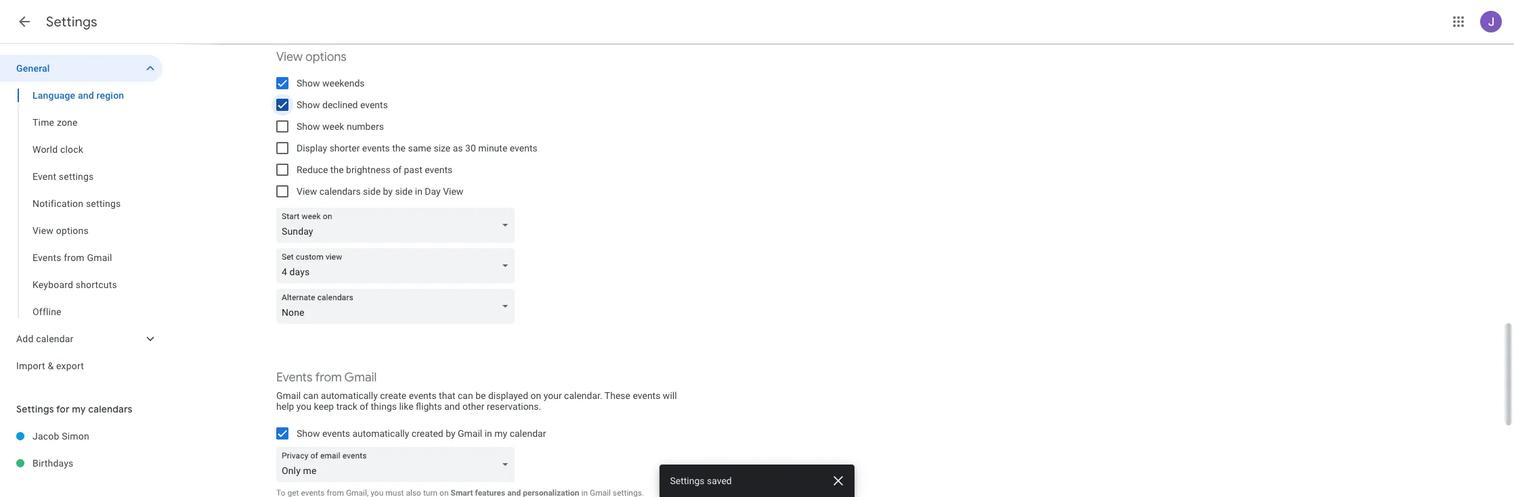Task type: describe. For each thing, give the bounding box(es) containing it.
settings for event settings
[[59, 171, 94, 182]]

be
[[475, 391, 486, 402]]

numbers
[[347, 121, 384, 132]]

brightness
[[346, 165, 391, 175]]

1 horizontal spatial by
[[446, 429, 455, 439]]

language
[[33, 90, 75, 101]]

0 horizontal spatial calendars
[[88, 404, 133, 416]]

show declined events
[[297, 100, 388, 110]]

gmail up track
[[344, 370, 377, 386]]

events for events from gmail
[[33, 253, 61, 263]]

as
[[453, 143, 463, 154]]

general tree item
[[0, 55, 163, 82]]

settings for settings for my calendars
[[16, 404, 54, 416]]

add
[[16, 334, 34, 345]]

settings heading
[[46, 14, 97, 30]]

0 horizontal spatial the
[[330, 165, 344, 175]]

clock
[[60, 144, 83, 155]]

show for show events automatically created by gmail in my calendar
[[297, 429, 320, 439]]

time zone
[[33, 117, 78, 128]]

of inside the events from gmail gmail can automatically create events that can be displayed on your calendar. these events will help you keep track of things like flights and other reservations.
[[360, 402, 368, 412]]

show for show weekends
[[297, 78, 320, 89]]

1 horizontal spatial view options
[[276, 49, 347, 65]]

settings saved
[[670, 476, 732, 487]]

2 can from the left
[[458, 391, 473, 402]]

0 horizontal spatial in
[[415, 186, 422, 197]]

show for show declined events
[[297, 100, 320, 110]]

1 horizontal spatial calendar
[[510, 429, 546, 439]]

shorter
[[330, 143, 360, 154]]

group containing language and region
[[0, 82, 163, 326]]

show week numbers
[[297, 121, 384, 132]]

language and region
[[33, 90, 124, 101]]

birthdays link
[[33, 450, 163, 477]]

jacob simon
[[33, 431, 89, 442]]

gmail left keep
[[276, 391, 301, 402]]

view calendars side by side in day view
[[297, 186, 463, 197]]

options inside group
[[56, 226, 89, 236]]

time
[[33, 117, 54, 128]]

&
[[48, 361, 54, 372]]

view up show weekends
[[276, 49, 303, 65]]

same
[[408, 143, 431, 154]]

show events automatically created by gmail in my calendar
[[297, 429, 546, 439]]

0 horizontal spatial my
[[72, 404, 86, 416]]

reduce the brightness of past events
[[297, 165, 452, 175]]

displayed
[[488, 391, 528, 402]]

like
[[399, 402, 414, 412]]

display
[[297, 143, 327, 154]]

jacob simon tree item
[[0, 423, 163, 450]]

your
[[544, 391, 562, 402]]

from for events from gmail
[[64, 253, 85, 263]]

and inside group
[[78, 90, 94, 101]]

these
[[605, 391, 630, 402]]

world
[[33, 144, 58, 155]]

view options inside group
[[33, 226, 89, 236]]

gmail down other
[[458, 429, 482, 439]]

general
[[16, 63, 50, 74]]

jacob
[[33, 431, 59, 442]]

keep
[[314, 402, 334, 412]]

event settings
[[33, 171, 94, 182]]

automatically inside the events from gmail gmail can automatically create events that can be displayed on your calendar. these events will help you keep track of things like flights and other reservations.
[[321, 391, 378, 402]]

world clock
[[33, 144, 83, 155]]

1 can from the left
[[303, 391, 319, 402]]

0 horizontal spatial by
[[383, 186, 393, 197]]

shortcuts
[[76, 280, 117, 291]]

show weekends
[[297, 78, 365, 89]]

keyboard
[[33, 280, 73, 291]]

create
[[380, 391, 406, 402]]

offline
[[33, 307, 61, 318]]

events from gmail gmail can automatically create events that can be displayed on your calendar. these events will help you keep track of things like flights and other reservations.
[[276, 370, 677, 412]]

0 vertical spatial options
[[305, 49, 347, 65]]

size
[[434, 143, 451, 154]]

calendar inside "tree"
[[36, 334, 73, 345]]

and inside the events from gmail gmail can automatically create events that can be displayed on your calendar. these events will help you keep track of things like flights and other reservations.
[[444, 402, 460, 412]]

for
[[56, 404, 70, 416]]

day
[[425, 186, 441, 197]]



Task type: locate. For each thing, give the bounding box(es) containing it.
1 vertical spatial of
[[360, 402, 368, 412]]

3 show from the top
[[297, 121, 320, 132]]

you
[[296, 402, 312, 412]]

0 horizontal spatial events
[[33, 253, 61, 263]]

1 horizontal spatial calendars
[[319, 186, 361, 197]]

events from gmail
[[33, 253, 112, 263]]

calendar.
[[564, 391, 602, 402]]

of right track
[[360, 402, 368, 412]]

other
[[462, 402, 484, 412]]

1 vertical spatial view options
[[33, 226, 89, 236]]

0 vertical spatial by
[[383, 186, 393, 197]]

0 horizontal spatial side
[[363, 186, 381, 197]]

help
[[276, 402, 294, 412]]

can right "help"
[[303, 391, 319, 402]]

week
[[322, 121, 344, 132]]

tree containing general
[[0, 55, 163, 380]]

birthdays tree item
[[0, 450, 163, 477]]

minute
[[478, 143, 507, 154]]

0 horizontal spatial of
[[360, 402, 368, 412]]

0 vertical spatial settings
[[59, 171, 94, 182]]

import
[[16, 361, 45, 372]]

1 horizontal spatial side
[[395, 186, 413, 197]]

calendars
[[319, 186, 361, 197], [88, 404, 133, 416]]

settings for my calendars tree
[[0, 423, 163, 477]]

1 vertical spatial options
[[56, 226, 89, 236]]

events
[[360, 100, 388, 110], [362, 143, 390, 154], [510, 143, 538, 154], [425, 165, 452, 175], [409, 391, 437, 402], [633, 391, 661, 402], [322, 429, 350, 439]]

1 vertical spatial calendars
[[88, 404, 133, 416]]

by
[[383, 186, 393, 197], [446, 429, 455, 439]]

0 vertical spatial settings
[[46, 14, 97, 30]]

1 horizontal spatial and
[[444, 402, 460, 412]]

1 horizontal spatial of
[[393, 165, 402, 175]]

0 horizontal spatial calendar
[[36, 334, 73, 345]]

view options down notification
[[33, 226, 89, 236]]

of
[[393, 165, 402, 175], [360, 402, 368, 412]]

the left same
[[392, 143, 406, 154]]

view down notification
[[33, 226, 54, 236]]

1 horizontal spatial the
[[392, 143, 406, 154]]

1 vertical spatial settings
[[86, 198, 121, 209]]

1 vertical spatial events
[[276, 370, 313, 386]]

settings right go back image
[[46, 14, 97, 30]]

that
[[439, 391, 455, 402]]

1 horizontal spatial my
[[495, 429, 507, 439]]

1 side from the left
[[363, 186, 381, 197]]

0 horizontal spatial from
[[64, 253, 85, 263]]

notification
[[33, 198, 83, 209]]

settings for settings saved
[[670, 476, 705, 487]]

import & export
[[16, 361, 84, 372]]

1 vertical spatial the
[[330, 165, 344, 175]]

saved
[[707, 476, 732, 487]]

the
[[392, 143, 406, 154], [330, 165, 344, 175]]

calendar down reservations.
[[510, 429, 546, 439]]

1 vertical spatial calendar
[[510, 429, 546, 439]]

1 vertical spatial in
[[485, 429, 492, 439]]

0 vertical spatial calendars
[[319, 186, 361, 197]]

weekends
[[322, 78, 365, 89]]

1 vertical spatial from
[[315, 370, 342, 386]]

None field
[[276, 208, 520, 243], [276, 249, 520, 284], [276, 289, 520, 324], [276, 448, 520, 483], [276, 208, 520, 243], [276, 249, 520, 284], [276, 289, 520, 324], [276, 448, 520, 483]]

settings for settings
[[46, 14, 97, 30]]

0 vertical spatial and
[[78, 90, 94, 101]]

1 vertical spatial by
[[446, 429, 455, 439]]

automatically left create
[[321, 391, 378, 402]]

my right for
[[72, 404, 86, 416]]

declined
[[322, 100, 358, 110]]

0 vertical spatial my
[[72, 404, 86, 416]]

display shorter events the same size as 30 minute events
[[297, 143, 538, 154]]

show down you
[[297, 429, 320, 439]]

birthdays
[[33, 458, 73, 469]]

created
[[412, 429, 443, 439]]

settings right notification
[[86, 198, 121, 209]]

view
[[276, 49, 303, 65], [297, 186, 317, 197], [443, 186, 463, 197], [33, 226, 54, 236]]

and left other
[[444, 402, 460, 412]]

automatically
[[321, 391, 378, 402], [352, 429, 409, 439]]

1 vertical spatial and
[[444, 402, 460, 412]]

past
[[404, 165, 422, 175]]

1 show from the top
[[297, 78, 320, 89]]

settings left for
[[16, 404, 54, 416]]

0 horizontal spatial view options
[[33, 226, 89, 236]]

events
[[33, 253, 61, 263], [276, 370, 313, 386]]

0 horizontal spatial can
[[303, 391, 319, 402]]

in left day
[[415, 186, 422, 197]]

view options up show weekends
[[276, 49, 347, 65]]

from inside the events from gmail gmail can automatically create events that can be displayed on your calendar. these events will help you keep track of things like flights and other reservations.
[[315, 370, 342, 386]]

events inside group
[[33, 253, 61, 263]]

settings
[[59, 171, 94, 182], [86, 198, 121, 209]]

settings for my calendars
[[16, 404, 133, 416]]

settings left saved
[[670, 476, 705, 487]]

side down reduce the brightness of past events
[[363, 186, 381, 197]]

events right minute
[[510, 143, 538, 154]]

events up reduce the brightness of past events
[[362, 143, 390, 154]]

options
[[305, 49, 347, 65], [56, 226, 89, 236]]

1 horizontal spatial in
[[485, 429, 492, 439]]

flights
[[416, 402, 442, 412]]

calendar up &
[[36, 334, 73, 345]]

0 vertical spatial in
[[415, 186, 422, 197]]

show up display
[[297, 121, 320, 132]]

reduce
[[297, 165, 328, 175]]

events down track
[[322, 429, 350, 439]]

1 vertical spatial my
[[495, 429, 507, 439]]

1 vertical spatial automatically
[[352, 429, 409, 439]]

region
[[96, 90, 124, 101]]

my down reservations.
[[495, 429, 507, 439]]

0 vertical spatial automatically
[[321, 391, 378, 402]]

from
[[64, 253, 85, 263], [315, 370, 342, 386]]

view down reduce
[[297, 186, 317, 197]]

the down shorter
[[330, 165, 344, 175]]

by right "created"
[[446, 429, 455, 439]]

0 vertical spatial view options
[[276, 49, 347, 65]]

can
[[303, 391, 319, 402], [458, 391, 473, 402]]

notification settings
[[33, 198, 121, 209]]

automatically down things
[[352, 429, 409, 439]]

1 horizontal spatial can
[[458, 391, 473, 402]]

simon
[[62, 431, 89, 442]]

from for events from gmail gmail can automatically create events that can be displayed on your calendar. these events will help you keep track of things like flights and other reservations.
[[315, 370, 342, 386]]

view options
[[276, 49, 347, 65], [33, 226, 89, 236]]

will
[[663, 391, 677, 402]]

0 horizontal spatial options
[[56, 226, 89, 236]]

tree
[[0, 55, 163, 380]]

gmail up shortcuts
[[87, 253, 112, 263]]

1 horizontal spatial events
[[276, 370, 313, 386]]

events up numbers
[[360, 100, 388, 110]]

0 vertical spatial the
[[392, 143, 406, 154]]

side
[[363, 186, 381, 197], [395, 186, 413, 197]]

events up "help"
[[276, 370, 313, 386]]

from up keyboard shortcuts
[[64, 253, 85, 263]]

things
[[371, 402, 397, 412]]

by down reduce the brightness of past events
[[383, 186, 393, 197]]

1 vertical spatial settings
[[16, 404, 54, 416]]

track
[[336, 402, 357, 412]]

0 vertical spatial calendar
[[36, 334, 73, 345]]

show left weekends
[[297, 78, 320, 89]]

on
[[531, 391, 541, 402]]

events left that at the bottom of page
[[409, 391, 437, 402]]

events up keyboard
[[33, 253, 61, 263]]

my
[[72, 404, 86, 416], [495, 429, 507, 439]]

from up keep
[[315, 370, 342, 386]]

view inside group
[[33, 226, 54, 236]]

settings
[[46, 14, 97, 30], [16, 404, 54, 416], [670, 476, 705, 487]]

30
[[465, 143, 476, 154]]

reservations.
[[487, 402, 541, 412]]

0 vertical spatial from
[[64, 253, 85, 263]]

show
[[297, 78, 320, 89], [297, 100, 320, 110], [297, 121, 320, 132], [297, 429, 320, 439]]

gmail inside group
[[87, 253, 112, 263]]

settings up notification settings
[[59, 171, 94, 182]]

1 horizontal spatial from
[[315, 370, 342, 386]]

group
[[0, 82, 163, 326]]

events for events from gmail gmail can automatically create events that can be displayed on your calendar. these events will help you keep track of things like flights and other reservations.
[[276, 370, 313, 386]]

calendars down reduce
[[319, 186, 361, 197]]

2 show from the top
[[297, 100, 320, 110]]

0 vertical spatial of
[[393, 165, 402, 175]]

side down 'past'
[[395, 186, 413, 197]]

1 horizontal spatial options
[[305, 49, 347, 65]]

view right day
[[443, 186, 463, 197]]

export
[[56, 361, 84, 372]]

2 vertical spatial settings
[[670, 476, 705, 487]]

of left 'past'
[[393, 165, 402, 175]]

events down size at the top left of page
[[425, 165, 452, 175]]

event
[[33, 171, 56, 182]]

and
[[78, 90, 94, 101], [444, 402, 460, 412]]

gmail
[[87, 253, 112, 263], [344, 370, 377, 386], [276, 391, 301, 402], [458, 429, 482, 439]]

can left be
[[458, 391, 473, 402]]

show for show week numbers
[[297, 121, 320, 132]]

0 vertical spatial events
[[33, 253, 61, 263]]

4 show from the top
[[297, 429, 320, 439]]

in down reservations.
[[485, 429, 492, 439]]

settings for notification settings
[[86, 198, 121, 209]]

calendars up jacob simon tree item
[[88, 404, 133, 416]]

0 horizontal spatial and
[[78, 90, 94, 101]]

and left region
[[78, 90, 94, 101]]

go back image
[[16, 14, 33, 30]]

options up events from gmail
[[56, 226, 89, 236]]

zone
[[57, 117, 78, 128]]

calendar
[[36, 334, 73, 345], [510, 429, 546, 439]]

events left will
[[633, 391, 661, 402]]

in
[[415, 186, 422, 197], [485, 429, 492, 439]]

show down show weekends
[[297, 100, 320, 110]]

2 side from the left
[[395, 186, 413, 197]]

options up show weekends
[[305, 49, 347, 65]]

events inside the events from gmail gmail can automatically create events that can be displayed on your calendar. these events will help you keep track of things like flights and other reservations.
[[276, 370, 313, 386]]

keyboard shortcuts
[[33, 280, 117, 291]]

add calendar
[[16, 334, 73, 345]]



Task type: vqa. For each thing, say whether or not it's contained in the screenshot.
booking within Description Add a note that explains your service. This will appear on your booking page and in confirmation emails.
no



